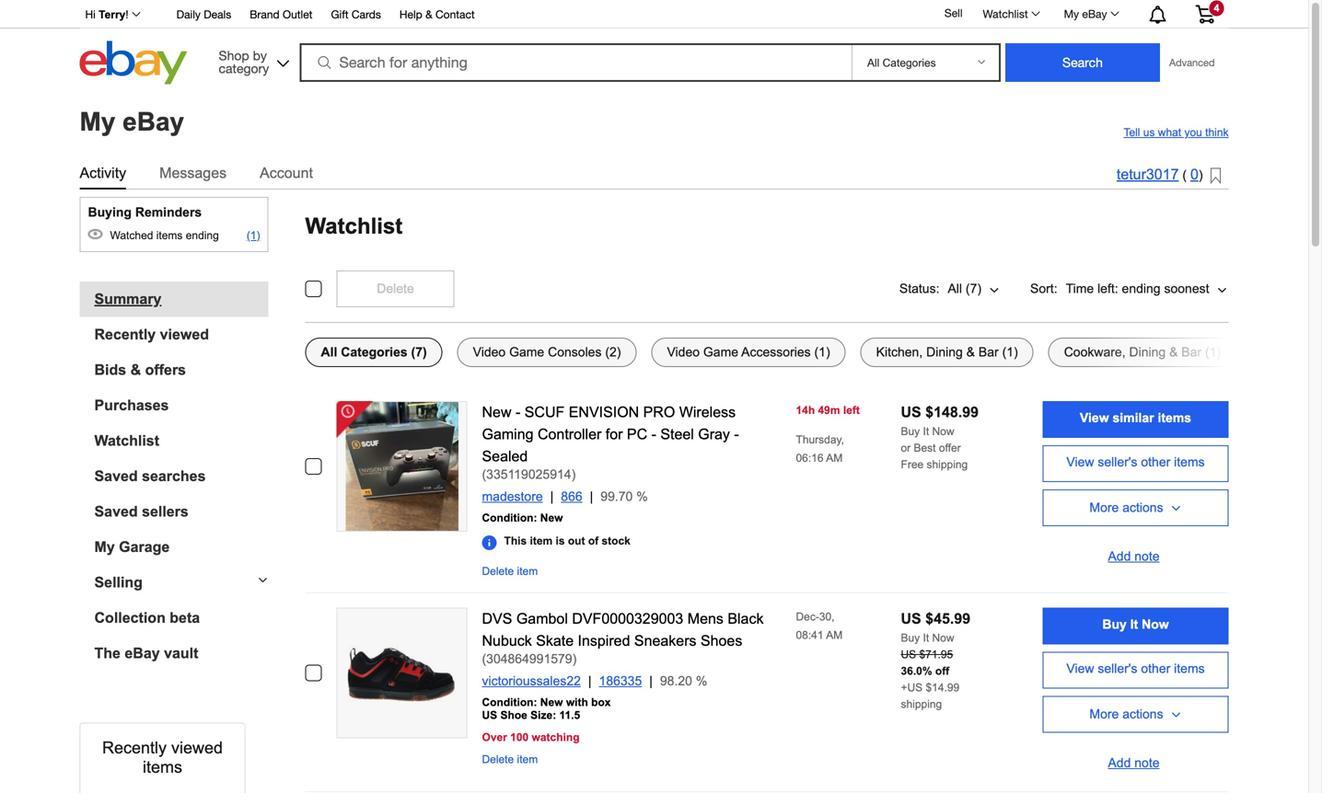 Task type: describe. For each thing, give the bounding box(es) containing it.
pc
[[627, 426, 647, 443]]

garage
[[119, 539, 170, 556]]

this item is out of stock
[[504, 535, 631, 547]]

more actions button for us $45.99
[[1043, 697, 1229, 733]]

other for us $148.99
[[1141, 455, 1171, 470]]

saved for saved sellers
[[94, 504, 138, 520]]

new for gambol
[[540, 697, 563, 709]]

dvs gambol dvf0000329003 mens black nubuck skate inspired sneakers shoes ( 304864991579 )
[[482, 611, 764, 667]]

us
[[1143, 126, 1155, 139]]

my ebay inside account navigation
[[1064, 7, 1107, 20]]

best
[[914, 442, 936, 454]]

view inside 'link'
[[1080, 411, 1109, 425]]

searches
[[142, 468, 206, 485]]

daily deals
[[176, 8, 231, 21]]

am inside dec-30, 08:41 am
[[826, 629, 843, 642]]

$71.95
[[919, 649, 953, 661]]

deals
[[204, 8, 231, 21]]

all (7) button
[[947, 271, 1001, 308]]

tell us what you think link
[[1124, 126, 1229, 139]]

help & contact
[[400, 8, 475, 21]]

condition: new
[[482, 512, 563, 524]]

watchlist inside account navigation
[[983, 7, 1028, 20]]

0 horizontal spatial -
[[516, 404, 521, 421]]

buy for $148.99
[[901, 425, 920, 438]]

186335
[[599, 675, 642, 689]]

item for new - scuf envision pro wireless gaming controller for pc - steel gray - sealed
[[517, 565, 538, 578]]

it for $148.99
[[923, 425, 929, 438]]

my for my garage link
[[94, 539, 115, 556]]

& for bids
[[130, 362, 141, 378]]

account link
[[260, 161, 313, 185]]

brand outlet link
[[250, 5, 313, 25]]

now for $45.99
[[932, 632, 954, 645]]

summary
[[94, 291, 162, 308]]

more for us $45.99
[[1090, 708, 1119, 722]]

the
[[94, 646, 121, 662]]

all
[[948, 282, 962, 296]]

( inside dvs gambol dvf0000329003 mens black nubuck skate inspired sneakers shoes ( 304864991579 )
[[482, 652, 486, 667]]

add note button for us $45.99
[[1043, 741, 1229, 778]]

my ebay main content
[[7, 89, 1301, 794]]

sort:
[[1030, 282, 1058, 296]]

delete for dvs
[[482, 754, 514, 766]]

new inside new - scuf envision pro wireless gaming controller for pc - steel gray - sealed ( 335119025914 )
[[482, 404, 512, 421]]

none submit inside shop by category banner
[[1006, 43, 1160, 82]]

my ebay link
[[1054, 3, 1128, 25]]

reminders
[[135, 205, 202, 220]]

watched items ending
[[110, 229, 219, 242]]

thursday,
[[796, 434, 844, 446]]

more actions for us $148.99
[[1090, 501, 1164, 515]]

bids & offers link
[[94, 362, 268, 379]]

more actions button for us $148.99
[[1043, 490, 1229, 527]]

ebay for the ebay vault link
[[125, 646, 160, 662]]

watched items ending image
[[88, 229, 103, 242]]

contact
[[436, 8, 475, 21]]

for
[[606, 426, 623, 443]]

us up 36.0%
[[901, 649, 916, 661]]

0 vertical spatial watchlist link
[[973, 3, 1048, 25]]

condition: for dvs gambol dvf0000329003 mens black nubuck skate inspired sneakers shoes
[[482, 697, 537, 709]]

this
[[504, 535, 527, 547]]

335119025914
[[486, 468, 571, 482]]

selling
[[94, 575, 143, 591]]

time left: ending soonest button
[[1065, 271, 1229, 308]]

$45.99
[[926, 611, 971, 628]]

4
[[1214, 2, 1220, 14]]

bids & offers
[[94, 362, 186, 378]]

item for dvs gambol dvf0000329003 mens black nubuck skate inspired sneakers shoes
[[517, 754, 538, 766]]

dec-
[[796, 611, 819, 623]]

(7)
[[966, 282, 982, 296]]

0
[[1191, 166, 1199, 183]]

1 horizontal spatial ending
[[1122, 282, 1161, 296]]

collection
[[94, 610, 166, 627]]

0 horizontal spatial watchlist
[[94, 433, 159, 449]]

tetur3017
[[1117, 166, 1179, 183]]

98.20 %
[[660, 675, 707, 689]]

size
[[531, 710, 553, 722]]

shipping inside "us $148.99 buy it now or best offer free shipping"
[[927, 459, 968, 471]]

ebay for my ebay link
[[1082, 7, 1107, 20]]

delete item for new - scuf envision pro wireless gaming controller for pc - steel gray - sealed
[[482, 565, 538, 578]]

98.20
[[660, 675, 692, 689]]

over 100 watching
[[482, 732, 580, 744]]

sealed
[[482, 448, 528, 465]]

it for $45.99
[[923, 632, 929, 645]]

1 vertical spatial ebay
[[123, 107, 184, 136]]

my garage
[[94, 539, 170, 556]]

866
[[561, 490, 583, 504]]

my garage link
[[94, 539, 268, 556]]

!
[[126, 8, 129, 21]]

inspired
[[578, 633, 630, 650]]

victorioussales22 link
[[482, 675, 599, 689]]

is
[[556, 535, 565, 547]]

view for us $148.99
[[1067, 455, 1094, 470]]

saved sellers link
[[94, 504, 268, 521]]

2 horizontal spatial -
[[734, 426, 739, 443]]

seller's for us $148.99
[[1098, 455, 1138, 470]]

my for my ebay link
[[1064, 7, 1079, 20]]

sellers
[[142, 504, 189, 520]]

help & contact link
[[400, 5, 475, 25]]

:
[[553, 710, 556, 722]]

49m
[[818, 404, 840, 417]]

sort: time left: ending soonest
[[1030, 282, 1210, 296]]

view seller's other items for us $45.99
[[1067, 662, 1205, 676]]

status:
[[900, 282, 940, 296]]

thursday, 06:16 am
[[796, 434, 844, 465]]

scuf
[[525, 404, 565, 421]]

purchases
[[94, 397, 169, 414]]

more actions for us $45.99
[[1090, 708, 1164, 722]]

account navigation
[[75, 0, 1229, 29]]

% for shoes
[[696, 675, 707, 689]]

1 horizontal spatial -
[[652, 426, 656, 443]]

actions for us $45.99
[[1123, 708, 1164, 722]]

0 link
[[1191, 166, 1199, 183]]

outlet
[[283, 8, 313, 21]]

skate
[[536, 633, 574, 650]]

buy it now link
[[1043, 608, 1229, 645]]

delete item button for dvs gambol dvf0000329003 mens black nubuck skate inspired sneakers shoes
[[482, 754, 538, 767]]

tetur3017 link
[[1117, 166, 1179, 183]]

( inside new - scuf envision pro wireless gaming controller for pc - steel gray - sealed ( 335119025914 )
[[482, 468, 486, 482]]

dvf0000329003
[[572, 611, 684, 628]]

14h 49m left
[[796, 404, 860, 417]]

99.70
[[601, 490, 633, 504]]

help
[[400, 8, 422, 21]]

recently for recently viewed items
[[102, 739, 167, 758]]

watched
[[110, 229, 153, 242]]

cards
[[352, 8, 381, 21]]



Task type: vqa. For each thing, say whether or not it's contained in the screenshot.
My eBay "LINK"'s the eBay
yes



Task type: locate. For each thing, give the bounding box(es) containing it.
1 horizontal spatial watchlist
[[305, 214, 403, 239]]

recently inside the recently viewed items
[[102, 739, 167, 758]]

2 vertical spatial my
[[94, 539, 115, 556]]

condition:
[[482, 512, 537, 524], [482, 697, 537, 709]]

0 vertical spatial delete
[[377, 282, 414, 296]]

more actions button down 'view similar items' 'link'
[[1043, 490, 1229, 527]]

2 vertical spatial view
[[1067, 662, 1094, 676]]

1 vertical spatial watchlist
[[305, 214, 403, 239]]

ending down reminders
[[186, 229, 219, 242]]

1 vertical spatial )
[[571, 468, 576, 482]]

)
[[1199, 168, 1203, 182], [571, 468, 576, 482], [572, 652, 577, 667]]

0 horizontal spatial my ebay
[[80, 107, 184, 136]]

buy inside "us $45.99 buy it now us $71.95 36.0% off +us $14.99 shipping"
[[901, 632, 920, 645]]

shop by category banner
[[75, 0, 1229, 89]]

new - scuf envision pro wireless gaming controller for pc - steel gray - sealed link
[[482, 404, 739, 465]]

item
[[530, 535, 553, 547], [517, 565, 538, 578], [517, 754, 538, 766]]

my ebay
[[1064, 7, 1107, 20], [80, 107, 184, 136]]

-
[[516, 404, 521, 421], [652, 426, 656, 443], [734, 426, 739, 443]]

2 other from the top
[[1141, 662, 1171, 676]]

add for us $148.99
[[1108, 550, 1131, 564]]

messages
[[159, 165, 227, 181]]

0 vertical spatial shipping
[[927, 459, 968, 471]]

watchlist down purchases
[[94, 433, 159, 449]]

viewed for recently viewed
[[160, 326, 209, 343]]

seller's for us $45.99
[[1098, 662, 1138, 676]]

2 note from the top
[[1135, 756, 1160, 771]]

of
[[588, 535, 599, 547]]

0 vertical spatial am
[[826, 452, 843, 465]]

new up the 'is'
[[540, 512, 563, 524]]

100
[[510, 732, 529, 744]]

0 vertical spatial view seller's other items
[[1067, 455, 1205, 470]]

actions for us $148.99
[[1123, 501, 1164, 515]]

866 link
[[561, 490, 601, 504]]

0 vertical spatial add note
[[1108, 550, 1160, 564]]

1 vertical spatial saved
[[94, 504, 138, 520]]

hi
[[85, 8, 96, 21]]

shop
[[219, 48, 249, 63]]

selling button
[[80, 575, 268, 592]]

ending right left:
[[1122, 282, 1161, 296]]

0 vertical spatial add
[[1108, 550, 1131, 564]]

view down the buy it now link
[[1067, 662, 1094, 676]]

viewed for recently viewed items
[[171, 739, 223, 758]]

new - scuf envision pro wireless gaming controller for pc - steel gray - sealed ( 335119025914 )
[[482, 404, 739, 482]]

view for us $45.99
[[1067, 662, 1094, 676]]

delete item button down this
[[482, 565, 538, 578]]

2 vertical spatial )
[[572, 652, 577, 667]]

more actions
[[1090, 501, 1164, 515], [1090, 708, 1164, 722]]

1 add from the top
[[1108, 550, 1131, 564]]

buying
[[88, 205, 132, 220]]

us inside condition: new with box us shoe size : 11.5
[[482, 710, 497, 722]]

( inside 'tetur3017 ( 0 )'
[[1183, 168, 1187, 182]]

1 add note from the top
[[1108, 550, 1160, 564]]

( down nubuck
[[482, 652, 486, 667]]

08:41
[[796, 629, 824, 642]]

0 vertical spatial my
[[1064, 7, 1079, 20]]

watchlist link up saved searches link
[[94, 433, 268, 450]]

0 vertical spatial ending
[[186, 229, 219, 242]]

1 vertical spatial am
[[826, 629, 843, 642]]

1 vertical spatial other
[[1141, 662, 1171, 676]]

% right 99.70
[[637, 490, 648, 504]]

buy for $45.99
[[901, 632, 920, 645]]

None submit
[[1006, 43, 1160, 82]]

2 condition: from the top
[[482, 697, 537, 709]]

seller's down 'view similar items' 'link'
[[1098, 455, 1138, 470]]

0 vertical spatial seller's
[[1098, 455, 1138, 470]]

dvs gambol dvf0000329003 mens black nubuck skate inspired sneakers shoes image
[[337, 630, 466, 717]]

1 vertical spatial note
[[1135, 756, 1160, 771]]

am inside "thursday, 06:16 am"
[[826, 452, 843, 465]]

out
[[568, 535, 585, 547]]

more actions button down the buy it now link
[[1043, 697, 1229, 733]]

more for us $148.99
[[1090, 501, 1119, 515]]

add note for us $148.99
[[1108, 550, 1160, 564]]

2 horizontal spatial watchlist
[[983, 7, 1028, 20]]

items
[[156, 229, 183, 242], [1158, 411, 1192, 425], [1174, 455, 1205, 470], [1174, 662, 1205, 676], [143, 758, 182, 777]]

1 seller's from the top
[[1098, 455, 1138, 470]]

1 horizontal spatial %
[[696, 675, 707, 689]]

2 vertical spatial watchlist
[[94, 433, 159, 449]]

1 vertical spatial more
[[1090, 708, 1119, 722]]

add note for us $45.99
[[1108, 756, 1160, 771]]

shoes
[[701, 633, 743, 650]]

item down this
[[517, 565, 538, 578]]

1 vertical spatial add note button
[[1043, 741, 1229, 778]]

items inside the recently viewed items
[[143, 758, 182, 777]]

dvs
[[482, 611, 512, 628]]

0 vertical spatial viewed
[[160, 326, 209, 343]]

us up or
[[901, 404, 922, 421]]

view down 'view similar items' 'link'
[[1067, 455, 1094, 470]]

time
[[1066, 282, 1094, 296]]

(1)
[[247, 229, 260, 242]]

2 vertical spatial delete
[[482, 754, 514, 766]]

more actions down the buy it now link
[[1090, 708, 1164, 722]]

watchlist
[[983, 7, 1028, 20], [305, 214, 403, 239], [94, 433, 159, 449]]

dec-30, 08:41 am
[[796, 611, 843, 642]]

delete
[[377, 282, 414, 296], [482, 565, 514, 578], [482, 754, 514, 766]]

1 vertical spatial more actions
[[1090, 708, 1164, 722]]

1 am from the top
[[826, 452, 843, 465]]

0 vertical spatial ebay
[[1082, 7, 1107, 20]]

saved
[[94, 468, 138, 485], [94, 504, 138, 520]]

category
[[219, 61, 269, 76]]

sell
[[945, 7, 963, 19]]

2 vertical spatial (
[[482, 652, 486, 667]]

0 vertical spatial add note button
[[1043, 534, 1229, 571]]

new up gaming
[[482, 404, 512, 421]]

1 vertical spatial condition:
[[482, 697, 537, 709]]

stock
[[602, 535, 631, 547]]

daily deals link
[[176, 5, 231, 25]]

my inside my garage link
[[94, 539, 115, 556]]

) up 866
[[571, 468, 576, 482]]

delete button
[[337, 271, 454, 308]]

2 vertical spatial item
[[517, 754, 538, 766]]

1 vertical spatial shipping
[[901, 698, 942, 711]]

0 vertical spatial actions
[[1123, 501, 1164, 515]]

my inside my ebay link
[[1064, 7, 1079, 20]]

tetur3017 ( 0 )
[[1117, 166, 1203, 183]]

my
[[1064, 7, 1079, 20], [80, 107, 115, 136], [94, 539, 115, 556]]

am down thursday,
[[826, 452, 843, 465]]

view seller's other items for us $148.99
[[1067, 455, 1205, 470]]

delete item down this
[[482, 565, 538, 578]]

shipping down offer
[[927, 459, 968, 471]]

1 condition: from the top
[[482, 512, 537, 524]]

other
[[1141, 455, 1171, 470], [1141, 662, 1171, 676]]

saved inside saved sellers link
[[94, 504, 138, 520]]

other for us $45.99
[[1141, 662, 1171, 676]]

1 vertical spatial add
[[1108, 756, 1131, 771]]

note for us $148.99
[[1135, 550, 1160, 564]]

new - scuf envision pro wireless gaming controller for pc - steel gray - sealed image
[[346, 402, 458, 531]]

) inside 'tetur3017 ( 0 )'
[[1199, 168, 1203, 182]]

) left make this page your my ebay homepage icon
[[1199, 168, 1203, 182]]

0 vertical spatial %
[[637, 490, 648, 504]]

1 note from the top
[[1135, 550, 1160, 564]]

view seller's other items link for us $148.99
[[1043, 446, 1229, 483]]

view seller's other items down 'view similar items' 'link'
[[1067, 455, 1205, 470]]

1 vertical spatial view seller's other items
[[1067, 662, 1205, 676]]

1 more actions from the top
[[1090, 501, 1164, 515]]

1 vertical spatial viewed
[[171, 739, 223, 758]]

add note button for us $148.99
[[1043, 534, 1229, 571]]

note for us $45.99
[[1135, 756, 1160, 771]]

new for -
[[540, 512, 563, 524]]

us $148.99 buy it now or best offer free shipping
[[901, 404, 979, 471]]

make this page your my ebay homepage image
[[1210, 168, 1222, 185]]

condition: up shoe
[[482, 697, 537, 709]]

0 vertical spatial note
[[1135, 550, 1160, 564]]

- up gaming
[[516, 404, 521, 421]]

view seller's other items link
[[1043, 446, 1229, 483], [1043, 652, 1229, 689]]

2 more actions from the top
[[1090, 708, 1164, 722]]

0 vertical spatial more
[[1090, 501, 1119, 515]]

delete for new
[[482, 565, 514, 578]]

2 actions from the top
[[1123, 708, 1164, 722]]

it inside "us $45.99 buy it now us $71.95 36.0% off +us $14.99 shipping"
[[923, 632, 929, 645]]

more actions button
[[1043, 490, 1229, 527], [1043, 697, 1229, 733]]

1 delete item from the top
[[482, 565, 538, 578]]

2 saved from the top
[[94, 504, 138, 520]]

2 vertical spatial new
[[540, 697, 563, 709]]

saved up saved sellers
[[94, 468, 138, 485]]

1 actions from the top
[[1123, 501, 1164, 515]]

more
[[1090, 501, 1119, 515], [1090, 708, 1119, 722]]

0 vertical spatial saved
[[94, 468, 138, 485]]

black
[[728, 611, 764, 628]]

2 add note from the top
[[1108, 756, 1160, 771]]

collection beta
[[94, 610, 200, 627]]

ebay inside my ebay link
[[1082, 7, 1107, 20]]

1 vertical spatial my ebay
[[80, 107, 184, 136]]

0 vertical spatial my ebay
[[1064, 7, 1107, 20]]

0 horizontal spatial %
[[637, 490, 648, 504]]

1 view seller's other items from the top
[[1067, 455, 1205, 470]]

1 vertical spatial (
[[482, 468, 486, 482]]

buy it now
[[1103, 618, 1169, 632]]

0 vertical spatial more actions button
[[1043, 490, 1229, 527]]

new
[[482, 404, 512, 421], [540, 512, 563, 524], [540, 697, 563, 709]]

1 vertical spatial ending
[[1122, 282, 1161, 296]]

& right help
[[426, 8, 433, 21]]

saved inside saved searches link
[[94, 468, 138, 485]]

saved up my garage at the bottom
[[94, 504, 138, 520]]

saved sellers
[[94, 504, 189, 520]]

over
[[482, 732, 507, 744]]

0 vertical spatial view seller's other items link
[[1043, 446, 1229, 483]]

watchlist link right sell on the top of page
[[973, 3, 1048, 25]]

1 horizontal spatial watchlist link
[[973, 3, 1048, 25]]

shop by category
[[219, 48, 269, 76]]

) down skate
[[572, 652, 577, 667]]

other down the buy it now link
[[1141, 662, 1171, 676]]

0 vertical spatial delete item button
[[482, 565, 538, 578]]

am down 30,
[[826, 629, 843, 642]]

delete item down 100 on the bottom of the page
[[482, 754, 538, 766]]

1 vertical spatial view seller's other items link
[[1043, 652, 1229, 689]]

us left "$45.99"
[[901, 611, 922, 628]]

1 vertical spatial watchlist link
[[94, 433, 268, 450]]

1 horizontal spatial &
[[426, 8, 433, 21]]

06:16
[[796, 452, 824, 465]]

) inside new - scuf envision pro wireless gaming controller for pc - steel gray - sealed ( 335119025914 )
[[571, 468, 576, 482]]

watchlist right sell on the top of page
[[983, 7, 1028, 20]]

0 vertical spatial delete item
[[482, 565, 538, 578]]

1 vertical spatial seller's
[[1098, 662, 1138, 676]]

0 vertical spatial &
[[426, 8, 433, 21]]

now inside "us $148.99 buy it now or best offer free shipping"
[[932, 425, 954, 438]]

condition: down madestore
[[482, 512, 537, 524]]

2 delete item button from the top
[[482, 754, 538, 767]]

mens
[[688, 611, 724, 628]]

2 view seller's other items link from the top
[[1043, 652, 1229, 689]]

saved searches
[[94, 468, 206, 485]]

recently inside recently viewed link
[[94, 326, 156, 343]]

) inside dvs gambol dvf0000329003 mens black nubuck skate inspired sneakers shoes ( 304864991579 )
[[572, 652, 577, 667]]

or
[[901, 442, 911, 454]]

0 vertical spatial (
[[1183, 168, 1187, 182]]

& inside account navigation
[[426, 8, 433, 21]]

view seller's other items down the buy it now link
[[1067, 662, 1205, 676]]

2 add from the top
[[1108, 756, 1131, 771]]

nubuck
[[482, 633, 532, 650]]

1 more from the top
[[1090, 501, 1119, 515]]

box
[[591, 697, 611, 709]]

view left similar
[[1080, 411, 1109, 425]]

2 vertical spatial ebay
[[125, 646, 160, 662]]

by
[[253, 48, 267, 63]]

viewed inside the recently viewed items
[[171, 739, 223, 758]]

controller
[[538, 426, 602, 443]]

1 vertical spatial %
[[696, 675, 707, 689]]

daily
[[176, 8, 201, 21]]

1 vertical spatial add note
[[1108, 756, 1160, 771]]

seller's down the buy it now link
[[1098, 662, 1138, 676]]

2 seller's from the top
[[1098, 662, 1138, 676]]

steel
[[661, 426, 694, 443]]

1 saved from the top
[[94, 468, 138, 485]]

14h
[[796, 404, 815, 417]]

1 vertical spatial &
[[130, 362, 141, 378]]

shipping inside "us $45.99 buy it now us $71.95 36.0% off +us $14.99 shipping"
[[901, 698, 942, 711]]

0 vertical spatial new
[[482, 404, 512, 421]]

0 vertical spatial item
[[530, 535, 553, 547]]

0 horizontal spatial &
[[130, 362, 141, 378]]

it inside "us $148.99 buy it now or best offer free shipping"
[[923, 425, 929, 438]]

2 more from the top
[[1090, 708, 1119, 722]]

my ebay inside main content
[[80, 107, 184, 136]]

1 vertical spatial more actions button
[[1043, 697, 1229, 733]]

2 add note button from the top
[[1043, 741, 1229, 778]]

delete item button down 100 on the bottom of the page
[[482, 754, 538, 767]]

1 view seller's other items link from the top
[[1043, 446, 1229, 483]]

vault
[[164, 646, 198, 662]]

1 vertical spatial new
[[540, 512, 563, 524]]

&
[[426, 8, 433, 21], [130, 362, 141, 378]]

delete item for dvs gambol dvf0000329003 mens black nubuck skate inspired sneakers shoes
[[482, 754, 538, 766]]

& for help
[[426, 8, 433, 21]]

ebay
[[1082, 7, 1107, 20], [123, 107, 184, 136], [125, 646, 160, 662]]

- right pc
[[652, 426, 656, 443]]

2 view seller's other items from the top
[[1067, 662, 1205, 676]]

0 vertical spatial )
[[1199, 168, 1203, 182]]

now inside "us $45.99 buy it now us $71.95 36.0% off +us $14.99 shipping"
[[932, 632, 954, 645]]

us up over
[[482, 710, 497, 722]]

us inside "us $148.99 buy it now or best offer free shipping"
[[901, 404, 922, 421]]

2 delete item from the top
[[482, 754, 538, 766]]

% for pc
[[637, 490, 648, 504]]

0 vertical spatial watchlist
[[983, 7, 1028, 20]]

36.0%
[[901, 665, 932, 678]]

sneakers
[[634, 633, 697, 650]]

seller's
[[1098, 455, 1138, 470], [1098, 662, 1138, 676]]

4 link
[[1185, 0, 1226, 26]]

envision
[[569, 404, 639, 421]]

1 delete item button from the top
[[482, 565, 538, 578]]

1 vertical spatial recently
[[102, 739, 167, 758]]

gift
[[331, 8, 349, 21]]

watchlist up delete button
[[305, 214, 403, 239]]

% right 98.20
[[696, 675, 707, 689]]

0 vertical spatial view
[[1080, 411, 1109, 425]]

condition: inside condition: new with box us shoe size : 11.5
[[482, 697, 537, 709]]

0 vertical spatial other
[[1141, 455, 1171, 470]]

& right bids
[[130, 362, 141, 378]]

1 horizontal spatial my ebay
[[1064, 7, 1107, 20]]

dvs gambol dvf0000329003 mens black nubuck skate inspired sneakers shoes link
[[482, 611, 764, 650]]

now for $148.99
[[932, 425, 954, 438]]

1 more actions button from the top
[[1043, 490, 1229, 527]]

1 vertical spatial delete
[[482, 565, 514, 578]]

similar
[[1113, 411, 1154, 425]]

2 more actions button from the top
[[1043, 697, 1229, 733]]

item down over 100 watching
[[517, 754, 538, 766]]

add for us $45.99
[[1108, 756, 1131, 771]]

1 vertical spatial delete item
[[482, 754, 538, 766]]

0 horizontal spatial watchlist link
[[94, 433, 268, 450]]

1 vertical spatial actions
[[1123, 708, 1164, 722]]

condition: for new - scuf envision pro wireless gaming controller for pc - steel gray - sealed
[[482, 512, 537, 524]]

am
[[826, 452, 843, 465], [826, 629, 843, 642]]

1 other from the top
[[1141, 455, 1171, 470]]

hi terry !
[[85, 8, 129, 21]]

items inside 'link'
[[1158, 411, 1192, 425]]

offers
[[145, 362, 186, 378]]

us
[[901, 404, 922, 421], [901, 611, 922, 628], [901, 649, 916, 661], [482, 710, 497, 722]]

1 vertical spatial view
[[1067, 455, 1094, 470]]

view seller's other items link down the buy it now link
[[1043, 652, 1229, 689]]

1 vertical spatial delete item button
[[482, 754, 538, 767]]

actions down the buy it now link
[[1123, 708, 1164, 722]]

sell link
[[936, 7, 971, 19]]

status: all (7)
[[900, 282, 982, 296]]

delete item button
[[482, 565, 538, 578], [482, 754, 538, 767]]

us $45.99 buy it now us $71.95 36.0% off +us $14.99 shipping
[[901, 611, 971, 711]]

11.5
[[559, 710, 580, 722]]

- right gray
[[734, 426, 739, 443]]

bids
[[94, 362, 126, 378]]

0 vertical spatial condition:
[[482, 512, 537, 524]]

0 vertical spatial more actions
[[1090, 501, 1164, 515]]

buying reminders
[[88, 205, 202, 220]]

view seller's other items link for us $45.99
[[1043, 652, 1229, 689]]

( left "0" link
[[1183, 168, 1187, 182]]

recently for recently viewed
[[94, 326, 156, 343]]

delete item button for new - scuf envision pro wireless gaming controller for pc - steel gray - sealed
[[482, 565, 538, 578]]

1 vertical spatial item
[[517, 565, 538, 578]]

1 add note button from the top
[[1043, 534, 1229, 571]]

other down 'view similar items' 'link'
[[1141, 455, 1171, 470]]

Search for anything text field
[[303, 45, 848, 80]]

item left the 'is'
[[530, 535, 553, 547]]

( down sealed
[[482, 468, 486, 482]]

0 horizontal spatial ending
[[186, 229, 219, 242]]

& inside the my ebay main content
[[130, 362, 141, 378]]

new up :
[[540, 697, 563, 709]]

2 am from the top
[[826, 629, 843, 642]]

new inside condition: new with box us shoe size : 11.5
[[540, 697, 563, 709]]

saved for saved searches
[[94, 468, 138, 485]]

shipping down +us
[[901, 698, 942, 711]]

tell us what you think
[[1124, 126, 1229, 139]]

1 vertical spatial my
[[80, 107, 115, 136]]

$148.99
[[926, 404, 979, 421]]

0 vertical spatial recently
[[94, 326, 156, 343]]

victorioussales22
[[482, 675, 581, 689]]

more actions down 'view similar items' 'link'
[[1090, 501, 1164, 515]]

condition: new with box us shoe size : 11.5
[[482, 697, 611, 722]]

buy inside "us $148.99 buy it now or best offer free shipping"
[[901, 425, 920, 438]]

view seller's other items link down 'view similar items' 'link'
[[1043, 446, 1229, 483]]

soonest
[[1164, 282, 1210, 296]]

actions down 'view similar items' 'link'
[[1123, 501, 1164, 515]]



